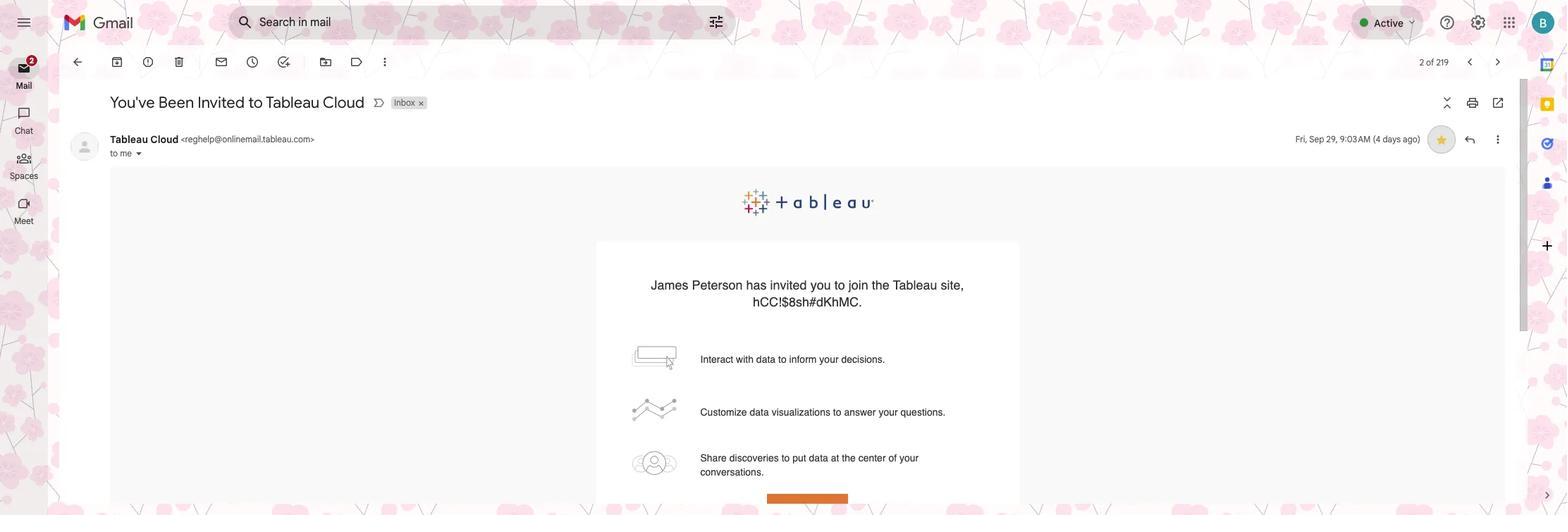 Task type: vqa. For each thing, say whether or not it's contained in the screenshot.
Dazzle Harmony Dazzle
no



Task type: describe. For each thing, give the bounding box(es) containing it.
you've
[[110, 93, 155, 112]]

add to tasks image
[[276, 55, 290, 69]]

to left me
[[110, 148, 118, 159]]

fri, sep 29, 9:03 am (4 days ago) cell
[[1295, 133, 1420, 147]]

main menu image
[[16, 14, 32, 31]]

mail heading
[[0, 80, 48, 92]]

move to image
[[319, 55, 333, 69]]

1 vertical spatial data
[[750, 407, 769, 418]]

Search in mail text field
[[259, 16, 668, 30]]

your for answer
[[879, 407, 898, 418]]

labels image
[[350, 55, 364, 69]]

at
[[831, 452, 839, 464]]

2 link
[[8, 54, 39, 79]]

hcc!$8sh#dkhmc.
[[753, 294, 862, 309]]

fri, sep 29, 9:03 am (4 days ago)
[[1295, 134, 1420, 145]]

interact
[[700, 354, 733, 365]]

share
[[700, 452, 727, 464]]

visual select icon image
[[631, 346, 676, 370]]

starred image
[[1435, 133, 1449, 147]]

join
[[784, 502, 805, 515]]

discoveries
[[729, 452, 779, 464]]

you've been invited to tableau cloud
[[110, 93, 364, 112]]

invited
[[770, 277, 807, 292]]

answer
[[844, 407, 876, 418]]

james peterson has invited you to join the tableau site, hcc!$8sh#dkhmc.
[[651, 277, 964, 309]]

you
[[810, 277, 831, 292]]

with
[[736, 354, 754, 365]]

<
[[181, 134, 185, 145]]

0 horizontal spatial cloud
[[150, 133, 179, 146]]

sep
[[1309, 134, 1324, 145]]

visualizations
[[772, 407, 830, 418]]

1 horizontal spatial tableau
[[266, 93, 319, 112]]

of inside share discoveries to put data at the center of your conversations.
[[889, 452, 897, 464]]

archive image
[[110, 55, 124, 69]]

invited
[[198, 93, 245, 112]]

to left answer
[[833, 407, 841, 418]]

0 horizontal spatial tableau
[[110, 133, 148, 146]]

customize
[[700, 407, 747, 418]]

2 of 219
[[1419, 57, 1449, 67]]

settings image
[[1470, 14, 1487, 31]]

newer image
[[1463, 55, 1477, 69]]

has
[[746, 277, 767, 292]]

fri,
[[1295, 134, 1307, 145]]

advanced search options image
[[702, 8, 730, 36]]

back to inbox image
[[70, 55, 85, 69]]

chat
[[15, 125, 33, 136]]

9:03 am
[[1340, 134, 1371, 145]]

james
[[651, 277, 688, 292]]

meet heading
[[0, 216, 48, 227]]

join
[[848, 277, 868, 292]]

inbox
[[394, 97, 415, 108]]

your for inform
[[819, 354, 839, 365]]

site,
[[941, 277, 964, 292]]



Task type: locate. For each thing, give the bounding box(es) containing it.
1 horizontal spatial 2
[[1419, 57, 1424, 67]]

to me
[[110, 148, 132, 159]]

1 vertical spatial of
[[889, 452, 897, 464]]

gmail image
[[63, 8, 140, 37]]

me
[[120, 148, 132, 159]]

data visualization icon image
[[631, 398, 676, 422]]

data
[[756, 354, 776, 365], [750, 407, 769, 418], [809, 452, 828, 464]]

0 vertical spatial cloud
[[323, 93, 364, 112]]

mark as unread image
[[214, 55, 228, 69]]

center
[[858, 452, 886, 464]]

data inside share discoveries to put data at the center of your conversations.
[[809, 452, 828, 464]]

2 vertical spatial your
[[899, 452, 919, 464]]

interact with data to inform your decisions.
[[700, 354, 885, 365]]

cloud left < on the left
[[150, 133, 179, 146]]

your right center
[[899, 452, 919, 464]]

1 horizontal spatial your
[[879, 407, 898, 418]]

older image
[[1491, 55, 1505, 69]]

ago)
[[1403, 134, 1420, 145]]

2 vertical spatial tableau
[[893, 277, 937, 292]]

days
[[1383, 134, 1401, 145]]

navigation
[[0, 45, 49, 515]]

inbox button
[[391, 97, 416, 109]]

2 vertical spatial data
[[809, 452, 828, 464]]

tab list
[[1528, 45, 1567, 465]]

spaces heading
[[0, 171, 48, 182]]

2 left 219
[[1419, 57, 1424, 67]]

the inside the "james peterson has invited you to join the tableau site, hcc!$8sh#dkhmc."
[[872, 277, 889, 292]]

data right with
[[756, 354, 776, 365]]

mail
[[16, 80, 32, 91]]

2 horizontal spatial your
[[899, 452, 919, 464]]

more image
[[378, 55, 392, 69]]

0 horizontal spatial your
[[819, 354, 839, 365]]

2 horizontal spatial tableau
[[893, 277, 937, 292]]

to left join
[[834, 277, 845, 292]]

1 vertical spatial cloud
[[150, 133, 179, 146]]

support image
[[1439, 14, 1456, 31]]

your inside share discoveries to put data at the center of your conversations.
[[899, 452, 919, 464]]

join now
[[784, 502, 831, 515]]

been
[[158, 93, 194, 112]]

1 horizontal spatial of
[[1426, 57, 1434, 67]]

spaces
[[10, 171, 38, 181]]

2 for 2
[[29, 56, 34, 66]]

2 up mail
[[29, 56, 34, 66]]

to left the put
[[782, 452, 790, 464]]

put
[[792, 452, 806, 464]]

search in mail image
[[233, 10, 258, 35]]

1 vertical spatial your
[[879, 407, 898, 418]]

0 horizontal spatial 2
[[29, 56, 34, 66]]

to left inform
[[778, 354, 786, 365]]

to right invited
[[248, 93, 263, 112]]

1 horizontal spatial the
[[872, 277, 889, 292]]

of right center
[[889, 452, 897, 464]]

tableau
[[266, 93, 319, 112], [110, 133, 148, 146], [893, 277, 937, 292]]

0 horizontal spatial the
[[842, 452, 856, 464]]

1 horizontal spatial cloud
[[323, 93, 364, 112]]

the inside share discoveries to put data at the center of your conversations.
[[842, 452, 856, 464]]

0 vertical spatial the
[[872, 277, 889, 292]]

show details image
[[135, 149, 143, 158]]

reghelp@onlinemail.tableau.com
[[185, 134, 310, 145]]

report spam image
[[141, 55, 155, 69]]

the right join
[[872, 277, 889, 292]]

2
[[29, 56, 34, 66], [1419, 57, 1424, 67]]

cloud down labels icon
[[323, 93, 364, 112]]

Search in mail search field
[[228, 6, 736, 39]]

data left the 'at'
[[809, 452, 828, 464]]

the
[[872, 277, 889, 292], [842, 452, 856, 464]]

0 vertical spatial data
[[756, 354, 776, 365]]

>
[[310, 134, 315, 145]]

delete image
[[172, 55, 186, 69]]

customize data visualizations to answer your questions.
[[700, 407, 946, 418]]

inform
[[789, 354, 817, 365]]

1 vertical spatial the
[[842, 452, 856, 464]]

data right customize
[[750, 407, 769, 418]]

tableau up me
[[110, 133, 148, 146]]

your right inform
[[819, 354, 839, 365]]

tableau down add to tasks "icon"
[[266, 93, 319, 112]]

decisions.
[[841, 354, 885, 365]]

tableau cloud cell
[[110, 133, 315, 146]]

(4
[[1373, 134, 1381, 145]]

to
[[248, 93, 263, 112], [110, 148, 118, 159], [834, 277, 845, 292], [778, 354, 786, 365], [833, 407, 841, 418], [782, 452, 790, 464]]

to inside share discoveries to put data at the center of your conversations.
[[782, 452, 790, 464]]

2 for 2 of 219
[[1419, 57, 1424, 67]]

navigation containing mail
[[0, 45, 49, 515]]

0 vertical spatial tableau
[[266, 93, 319, 112]]

0 vertical spatial of
[[1426, 57, 1434, 67]]

to inside the "james peterson has invited you to join the tableau site, hcc!$8sh#dkhmc."
[[834, 277, 845, 292]]

peterson
[[692, 277, 743, 292]]

of
[[1426, 57, 1434, 67], [889, 452, 897, 464]]

meet
[[14, 216, 34, 226]]

share discoveries icon image
[[631, 451, 676, 475]]

tableau inside the "james peterson has invited you to join the tableau site, hcc!$8sh#dkhmc."
[[893, 277, 937, 292]]

your right answer
[[879, 407, 898, 418]]

the right the 'at'
[[842, 452, 856, 464]]

snooze image
[[245, 55, 259, 69]]

your
[[819, 354, 839, 365], [879, 407, 898, 418], [899, 452, 919, 464]]

chat heading
[[0, 125, 48, 137]]

of left 219
[[1426, 57, 1434, 67]]

join now link
[[767, 494, 848, 515]]

1 vertical spatial tableau
[[110, 133, 148, 146]]

219
[[1436, 57, 1449, 67]]

cloud
[[323, 93, 364, 112], [150, 133, 179, 146]]

share discoveries to put data at the center of your conversations.
[[700, 452, 919, 478]]

conversations.
[[700, 466, 764, 478]]

now
[[808, 502, 831, 515]]

29,
[[1326, 134, 1338, 145]]

tableau logo image
[[732, 186, 883, 218]]

tableau left site,
[[893, 277, 937, 292]]

0 horizontal spatial of
[[889, 452, 897, 464]]

tableau cloud < reghelp@onlinemail.tableau.com >
[[110, 133, 315, 146]]

questions.
[[901, 407, 946, 418]]

0 vertical spatial your
[[819, 354, 839, 365]]

Starred checkbox
[[1435, 133, 1449, 147]]



